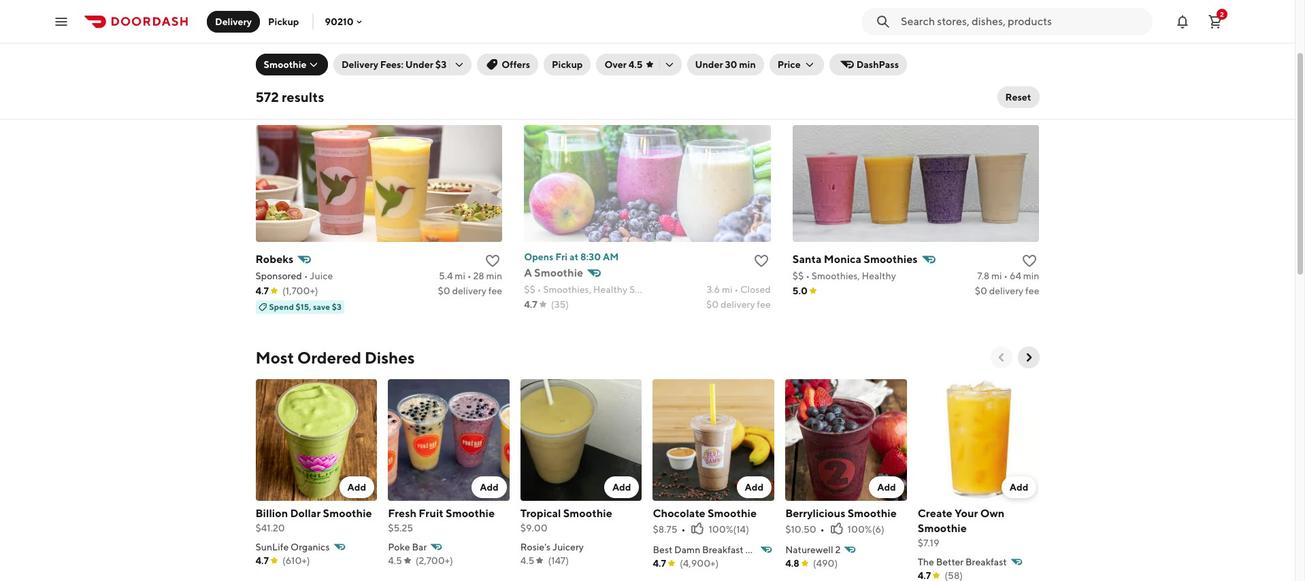 Task type: locate. For each thing, give the bounding box(es) containing it.
1 horizontal spatial $$
[[793, 271, 804, 282]]

1 horizontal spatial healthy
[[593, 284, 627, 295]]

$$
[[793, 271, 804, 282], [524, 284, 535, 295]]

1 click to add this store to your saved list image from the left
[[753, 253, 769, 269]]

mexican
[[1019, 24, 1055, 35]]

fees:
[[380, 59, 403, 70]]

pickup for right pickup button
[[552, 59, 583, 70]]

$8.75
[[653, 524, 677, 535]]

4.7 down the sunlife
[[255, 556, 269, 567]]

28
[[473, 271, 484, 282]]

2 horizontal spatial healthy
[[862, 271, 896, 282]]

2 horizontal spatial $​0 delivery fee
[[975, 286, 1039, 297]]

fee
[[488, 286, 502, 297], [1025, 286, 1039, 297], [757, 299, 771, 310]]

smoothie up juicery
[[563, 507, 612, 520]]

$$ for $$ • smoothies, healthy
[[793, 271, 804, 282]]

0 horizontal spatial pickup
[[268, 16, 299, 27]]

$​0 down 7.8
[[975, 286, 987, 297]]

1 horizontal spatial breakfast
[[702, 545, 743, 556]]

smoothies,
[[812, 271, 860, 282], [543, 284, 591, 295]]

1 horizontal spatial 2
[[1220, 10, 1224, 18]]

•
[[304, 271, 308, 282], [467, 271, 471, 282], [806, 271, 810, 282], [1004, 271, 1008, 282], [537, 284, 541, 295], [734, 284, 738, 295], [681, 524, 685, 535], [820, 524, 824, 535]]

click to add this store to your saved list image
[[485, 253, 501, 269]]

0 horizontal spatial healthy
[[263, 24, 297, 35]]

mi
[[455, 271, 465, 282], [991, 271, 1002, 282], [722, 284, 732, 295]]

berrylicious
[[785, 507, 845, 520]]

4.7 down best on the right bottom of page
[[653, 558, 666, 569]]

sunlife organics
[[255, 542, 330, 553]]

0 horizontal spatial under
[[405, 59, 433, 70]]

$$ down a
[[524, 284, 535, 295]]

click to add this store to your saved list image up "7.8 mi • 64 min"
[[1022, 253, 1038, 269]]

$​0 delivery fee for santa monica smoothies
[[975, 286, 1039, 297]]

4.7 for create your own smoothie
[[918, 571, 931, 582]]

0 horizontal spatial smoothies,
[[543, 284, 591, 295]]

8:30
[[580, 252, 601, 263]]

2 up (490)
[[835, 545, 841, 556]]

1 horizontal spatial delivery
[[721, 299, 755, 310]]

1 horizontal spatial min
[[739, 59, 756, 70]]

4 add from the left
[[745, 482, 764, 493]]

next button of carousel image
[[1033, 1, 1046, 14], [1022, 351, 1035, 365]]

smoothie inside the tropical smoothie $9.00
[[563, 507, 612, 520]]

1 vertical spatial pickup button
[[544, 54, 591, 76]]

(610+)
[[282, 556, 310, 567]]

delivery inside delivery button
[[215, 16, 252, 27]]

0 vertical spatial $$
[[793, 271, 804, 282]]

1 horizontal spatial $3
[[435, 59, 447, 70]]

3 add from the left
[[612, 482, 631, 493]]

closed
[[740, 284, 771, 295]]

2 inside button
[[1220, 10, 1224, 18]]

healthy up smoothie button
[[263, 24, 297, 35]]

rosie's
[[520, 542, 551, 553]]

smoothie up 100%(14)
[[708, 507, 757, 520]]

next button of carousel image up the mexican
[[1033, 1, 1046, 14]]

click to add this store to your saved list image up closed
[[753, 253, 769, 269]]

• down santa at right top
[[806, 271, 810, 282]]

click to add this store to your saved list image
[[753, 253, 769, 269], [1022, 253, 1038, 269]]

your
[[955, 507, 978, 520]]

1 horizontal spatial delivery
[[341, 59, 378, 70]]

pickup button left over
[[544, 54, 591, 76]]

smoothie up 572 results
[[264, 59, 307, 70]]

price button
[[769, 54, 824, 76]]

over 4.5 button
[[596, 54, 681, 76]]

min
[[739, 59, 756, 70], [486, 271, 502, 282], [1023, 271, 1039, 282]]

2 horizontal spatial mi
[[991, 271, 1002, 282]]

2 horizontal spatial min
[[1023, 271, 1039, 282]]

0 horizontal spatial mi
[[455, 271, 465, 282]]

pickup
[[268, 16, 299, 27], [552, 59, 583, 70]]

breakfast up smoothie button
[[313, 24, 354, 35]]

add button
[[339, 477, 374, 499], [339, 477, 374, 499], [472, 477, 507, 499], [472, 477, 507, 499], [604, 477, 639, 499], [604, 477, 639, 499], [737, 477, 772, 499], [737, 477, 772, 499], [869, 477, 904, 499], [869, 477, 904, 499], [1001, 477, 1037, 499]]

smoothie inside smoothie button
[[264, 59, 307, 70]]

1 horizontal spatial smoothies
[[864, 253, 918, 266]]

reset
[[1005, 92, 1031, 103]]

$10.50
[[785, 524, 816, 535]]

0 horizontal spatial 4.5
[[388, 556, 402, 567]]

$9.00
[[520, 523, 548, 534]]

1 vertical spatial $$
[[524, 284, 535, 295]]

2 horizontal spatial delivery
[[989, 286, 1024, 297]]

1 vertical spatial next button of carousel image
[[1022, 351, 1035, 365]]

smoothie right fruit
[[446, 507, 495, 520]]

1 vertical spatial $3
[[332, 302, 342, 312]]

$​0 delivery fee down the 5.4 mi • 28 min
[[438, 286, 502, 297]]

pickup left over
[[552, 59, 583, 70]]

healthy down am
[[593, 284, 627, 295]]

$​0 down 3.6
[[706, 299, 719, 310]]

delivery down "7.8 mi • 64 min"
[[989, 286, 1024, 297]]

healthy
[[263, 24, 297, 35], [862, 271, 896, 282], [593, 284, 627, 295]]

1 vertical spatial healthy
[[862, 271, 896, 282]]

1 horizontal spatial $​0
[[706, 299, 719, 310]]

0 horizontal spatial delivery
[[452, 286, 486, 297]]

0 vertical spatial next button of carousel image
[[1033, 1, 1046, 14]]

4.7
[[255, 286, 269, 297], [524, 299, 537, 310], [255, 556, 269, 567], [653, 558, 666, 569], [918, 571, 931, 582]]

4.5 down poke
[[388, 556, 402, 567]]

4.7 left (35)
[[524, 299, 537, 310]]

$$ up 5.0 on the right of the page
[[793, 271, 804, 282]]

$​0 delivery fee down "7.8 mi • 64 min"
[[975, 286, 1039, 297]]

(58)
[[945, 571, 963, 582]]

mi for santa monica smoothies
[[991, 271, 1002, 282]]

1 vertical spatial smoothies,
[[543, 284, 591, 295]]

0 vertical spatial delivery
[[215, 16, 252, 27]]

1 horizontal spatial mi
[[722, 284, 732, 295]]

pickup for leftmost pickup button
[[268, 16, 299, 27]]

fri
[[555, 252, 568, 263]]

$3 right save at bottom
[[332, 302, 342, 312]]

the better breakfast
[[918, 557, 1007, 568]]

1 horizontal spatial smoothies,
[[812, 271, 860, 282]]

1 horizontal spatial under
[[695, 59, 723, 70]]

add
[[347, 482, 366, 493], [480, 482, 499, 493], [612, 482, 631, 493], [745, 482, 764, 493], [877, 482, 896, 493], [1010, 482, 1028, 493]]

smoothie down create
[[918, 522, 967, 535]]

fee for santa monica smoothies
[[1025, 286, 1039, 297]]

healthy down santa monica smoothies
[[862, 271, 896, 282]]

delivery for santa monica smoothies
[[989, 286, 1024, 297]]

$​0 delivery fee
[[438, 286, 502, 297], [975, 286, 1039, 297], [706, 299, 771, 310]]

2 horizontal spatial fee
[[1025, 286, 1039, 297]]

30
[[725, 59, 737, 70]]

under left 30
[[695, 59, 723, 70]]

best damn breakfast burritos
[[653, 545, 780, 556]]

smoothies, up (35)
[[543, 284, 591, 295]]

create your own smoothie $7.19
[[918, 507, 1005, 549]]

smoothies left 3.6
[[629, 284, 675, 295]]

add for chocolate smoothie
[[745, 482, 764, 493]]

2 right notification bell image
[[1220, 10, 1224, 18]]

$​0 delivery fee for robeks
[[438, 286, 502, 297]]

min right "64" at right top
[[1023, 271, 1039, 282]]

5.4 mi • 28 min
[[439, 271, 502, 282]]

0 horizontal spatial delivery
[[215, 16, 252, 27]]

indian
[[917, 24, 944, 35]]

0 horizontal spatial min
[[486, 271, 502, 282]]

$​0 for robeks
[[438, 286, 450, 297]]

best
[[653, 545, 672, 556]]

2 horizontal spatial 4.5
[[629, 59, 643, 70]]

5 add from the left
[[877, 482, 896, 493]]

2 under from the left
[[695, 59, 723, 70]]

fee down the 5.4 mi • 28 min
[[488, 286, 502, 297]]

min for santa monica smoothies
[[1023, 271, 1039, 282]]

add for berrylicious smoothie
[[877, 482, 896, 493]]

add for fresh fruit smoothie
[[480, 482, 499, 493]]

tropical
[[520, 507, 561, 520]]

2 add from the left
[[480, 482, 499, 493]]

0 vertical spatial pickup button
[[260, 11, 307, 32]]

2 button
[[1202, 8, 1229, 35]]

mi right 5.4
[[455, 271, 465, 282]]

delivery down 3.6 mi • closed
[[721, 299, 755, 310]]

0 horizontal spatial $​0
[[438, 286, 450, 297]]

healthy for $$ • smoothies, healthy smoothies
[[593, 284, 627, 295]]

under 30 min button
[[687, 54, 764, 76]]

mi right 3.6
[[722, 284, 732, 295]]

breakfast right "better"
[[965, 557, 1007, 568]]

2 vertical spatial breakfast
[[965, 557, 1007, 568]]

$​0
[[438, 286, 450, 297], [975, 286, 987, 297], [706, 299, 719, 310]]

most ordered dishes
[[255, 348, 415, 367]]

2 horizontal spatial $​0
[[975, 286, 987, 297]]

sponsored • juice
[[255, 271, 333, 282]]

under right the fees:
[[405, 59, 433, 70]]

1 horizontal spatial click to add this store to your saved list image
[[1022, 253, 1038, 269]]

2 click to add this store to your saved list image from the left
[[1022, 253, 1038, 269]]

0 horizontal spatial breakfast
[[313, 24, 354, 35]]

0 vertical spatial $3
[[435, 59, 447, 70]]

chocolate smoothie
[[653, 507, 757, 520]]

1 vertical spatial pickup
[[552, 59, 583, 70]]

0 horizontal spatial $​0 delivery fee
[[438, 286, 502, 297]]

$$ for $$ • smoothies, healthy smoothies
[[524, 284, 535, 295]]

0 horizontal spatial pickup button
[[260, 11, 307, 32]]

min down click to add this store to your saved list image
[[486, 271, 502, 282]]

64
[[1010, 271, 1021, 282]]

7.8 mi • 64 min
[[977, 271, 1039, 282]]

1 vertical spatial 2
[[835, 545, 841, 556]]

1 vertical spatial smoothies
[[629, 284, 675, 295]]

breakfast
[[313, 24, 354, 35], [702, 545, 743, 556], [965, 557, 1007, 568]]

1 horizontal spatial fee
[[757, 299, 771, 310]]

spend $15, save $3
[[269, 302, 342, 312]]

pickup up smoothie button
[[268, 16, 299, 27]]

santa
[[793, 253, 822, 266]]

1 add from the left
[[347, 482, 366, 493]]

smoothies
[[864, 253, 918, 266], [629, 284, 675, 295]]

6 add from the left
[[1010, 482, 1028, 493]]

1 horizontal spatial 4.5
[[520, 556, 534, 567]]

smoothies, down monica
[[812, 271, 860, 282]]

delivery down the 5.4 mi • 28 min
[[452, 286, 486, 297]]

under inside button
[[695, 59, 723, 70]]

• down berrylicious
[[820, 524, 824, 535]]

4.5 right over
[[629, 59, 643, 70]]

min inside button
[[739, 59, 756, 70]]

smoothie down fri
[[534, 267, 583, 280]]

0 vertical spatial 2
[[1220, 10, 1224, 18]]

0 horizontal spatial $$
[[524, 284, 535, 295]]

healthy for $$ • smoothies, healthy
[[862, 271, 896, 282]]

2 horizontal spatial breakfast
[[965, 557, 1007, 568]]

5.0
[[793, 286, 808, 297]]

fee down closed
[[757, 299, 771, 310]]

$​0 down 5.4
[[438, 286, 450, 297]]

• left closed
[[734, 284, 738, 295]]

$5.25
[[388, 523, 413, 534]]

breakfast down 100%(14)
[[702, 545, 743, 556]]

0 horizontal spatial fee
[[488, 286, 502, 297]]

0 horizontal spatial click to add this store to your saved list image
[[753, 253, 769, 269]]

4.7 down the the
[[918, 571, 931, 582]]

fresh fruit smoothie $5.25
[[388, 507, 495, 534]]

0 vertical spatial pickup
[[268, 16, 299, 27]]

next button of carousel image right previous button of carousel image
[[1022, 351, 1035, 365]]

dishes
[[365, 348, 415, 367]]

$3 right the fees:
[[435, 59, 447, 70]]

1 vertical spatial delivery
[[341, 59, 378, 70]]

min right 30
[[739, 59, 756, 70]]

smoothie button
[[255, 54, 328, 76]]

0 horizontal spatial $3
[[332, 302, 342, 312]]

1 vertical spatial breakfast
[[702, 545, 743, 556]]

mi right 7.8
[[991, 271, 1002, 282]]

$41.20
[[255, 523, 285, 534]]

4.5 down rosie's
[[520, 556, 534, 567]]

1 horizontal spatial pickup
[[552, 59, 583, 70]]

pickup button up smoothie button
[[260, 11, 307, 32]]

2 vertical spatial healthy
[[593, 284, 627, 295]]

$​0 delivery fee down 3.6 mi • closed
[[706, 299, 771, 310]]

smoothies right monica
[[864, 253, 918, 266]]

0 vertical spatial smoothies,
[[812, 271, 860, 282]]

delivery
[[452, 286, 486, 297], [989, 286, 1024, 297], [721, 299, 755, 310]]

0 vertical spatial breakfast
[[313, 24, 354, 35]]

smoothie right the dollar
[[323, 507, 372, 520]]

am
[[603, 252, 619, 263]]

$10.50 •
[[785, 524, 824, 535]]

2
[[1220, 10, 1224, 18], [835, 545, 841, 556]]

spend
[[269, 302, 294, 312]]

smoothie inside fresh fruit smoothie $5.25
[[446, 507, 495, 520]]

fee down "7.8 mi • 64 min"
[[1025, 286, 1039, 297]]



Task type: describe. For each thing, give the bounding box(es) containing it.
results
[[282, 89, 324, 105]]

smoothie inside create your own smoothie $7.19
[[918, 522, 967, 535]]

burritos
[[745, 545, 780, 556]]

1 horizontal spatial $​0 delivery fee
[[706, 299, 771, 310]]

poke bar
[[388, 542, 427, 553]]

smoothies, for $$ • smoothies, healthy
[[812, 271, 860, 282]]

3 items, open order cart image
[[1207, 13, 1223, 30]]

(35)
[[551, 299, 569, 310]]

• left "64" at right top
[[1004, 271, 1008, 282]]

(147)
[[548, 556, 569, 567]]

robeks
[[255, 253, 293, 266]]

3.6 mi • closed
[[707, 284, 771, 295]]

billion
[[255, 507, 288, 520]]

reset button
[[997, 86, 1039, 108]]

(1,700+)
[[282, 286, 318, 297]]

smoothie up 100%(6) at the right
[[848, 507, 897, 520]]

open menu image
[[53, 13, 69, 30]]

• left juice
[[304, 271, 308, 282]]

previous button of carousel image
[[994, 351, 1008, 365]]

$$ • smoothies, healthy smoothies
[[524, 284, 675, 295]]

breakfast for chocolate smoothie
[[702, 545, 743, 556]]

$3 for spend $15, save $3
[[332, 302, 342, 312]]

save
[[313, 302, 330, 312]]

delivery for robeks
[[452, 286, 486, 297]]

offers
[[502, 59, 530, 70]]

add for billion dollar smoothie
[[347, 482, 366, 493]]

the
[[918, 557, 934, 568]]

4.5 for $9.00
[[520, 556, 534, 567]]

breakfast for create your own smoothie
[[965, 557, 1007, 568]]

• left 28
[[467, 271, 471, 282]]

0 vertical spatial smoothies
[[864, 253, 918, 266]]

4.7 for billion dollar smoothie
[[255, 556, 269, 567]]

a
[[524, 267, 532, 280]]

dashpass
[[856, 59, 899, 70]]

• down chocolate
[[681, 524, 685, 535]]

90210 button
[[325, 16, 364, 27]]

4.5 for smoothie
[[388, 556, 402, 567]]

soup
[[973, 24, 995, 35]]

most
[[255, 348, 294, 367]]

$7.19
[[918, 538, 939, 549]]

7.8
[[977, 271, 989, 282]]

over 4.5
[[605, 59, 643, 70]]

0 horizontal spatial 2
[[835, 545, 841, 556]]

(2,700+)
[[416, 556, 453, 567]]

dollar
[[290, 507, 321, 520]]

smoothie inside billion dollar smoothie $41.20
[[323, 507, 372, 520]]

add for tropical smoothie
[[612, 482, 631, 493]]

Store search: begin typing to search for stores available on DoorDash text field
[[901, 14, 1144, 29]]

juice
[[310, 271, 333, 282]]

organics
[[291, 542, 330, 553]]

at
[[570, 252, 578, 263]]

click to add this store to your saved list image for $$ • smoothies, healthy
[[1022, 253, 1038, 269]]

100%(6)
[[848, 524, 884, 535]]

naturewell 2
[[785, 545, 841, 556]]

(490)
[[813, 558, 838, 569]]

4.5 inside button
[[629, 59, 643, 70]]

4.7 down sponsored
[[255, 286, 269, 297]]

min for robeks
[[486, 271, 502, 282]]

damn
[[674, 545, 700, 556]]

delivery for delivery
[[215, 16, 252, 27]]

poke
[[388, 542, 410, 553]]

1 under from the left
[[405, 59, 433, 70]]

smoothies, for $$ • smoothies, healthy smoothies
[[543, 284, 591, 295]]

$​0 for santa monica smoothies
[[975, 286, 987, 297]]

click to add this store to your saved list image for a smoothie
[[753, 253, 769, 269]]

naturewell
[[785, 545, 833, 556]]

fruit
[[419, 507, 443, 520]]

$15,
[[296, 302, 311, 312]]

create
[[918, 507, 952, 520]]

4.7 for chocolate smoothie
[[653, 558, 666, 569]]

delivery for delivery fees: under $3
[[341, 59, 378, 70]]

a smoothie
[[524, 267, 583, 280]]

(4,900+)
[[680, 558, 719, 569]]

bar
[[412, 542, 427, 553]]

smoothie up dashpass on the top right of page
[[856, 24, 898, 35]]

100%(14)
[[709, 524, 749, 535]]

over
[[605, 59, 627, 70]]

offers button
[[477, 54, 538, 76]]

3.6
[[707, 284, 720, 295]]

monica
[[824, 253, 861, 266]]

4.8
[[785, 558, 799, 569]]

572
[[255, 89, 279, 105]]

own
[[980, 507, 1005, 520]]

sponsored
[[255, 271, 302, 282]]

juicery
[[552, 542, 584, 553]]

0 horizontal spatial smoothies
[[629, 284, 675, 295]]

$$ • smoothies, healthy
[[793, 271, 896, 282]]

opens fri at 8:30 am
[[524, 252, 619, 263]]

$3 for delivery fees: under $3
[[435, 59, 447, 70]]

fee for robeks
[[488, 286, 502, 297]]

1 horizontal spatial pickup button
[[544, 54, 591, 76]]

delivery button
[[207, 11, 260, 32]]

mi for robeks
[[455, 271, 465, 282]]

sunlife
[[255, 542, 289, 553]]

dashpass button
[[829, 54, 907, 76]]

santa monica smoothies
[[793, 253, 918, 266]]

5.4
[[439, 271, 453, 282]]

rosie's juicery
[[520, 542, 584, 553]]

90210
[[325, 16, 354, 27]]

opens
[[524, 252, 554, 263]]

0 vertical spatial healthy
[[263, 24, 297, 35]]

tropical smoothie $9.00
[[520, 507, 612, 534]]

chocolate
[[653, 507, 705, 520]]

ordered
[[297, 348, 361, 367]]

delivery fees: under $3
[[341, 59, 447, 70]]

better
[[936, 557, 964, 568]]

notification bell image
[[1174, 13, 1191, 30]]

• down a smoothie
[[537, 284, 541, 295]]



Task type: vqa. For each thing, say whether or not it's contained in the screenshot.
$2.99 for BevMo!
no



